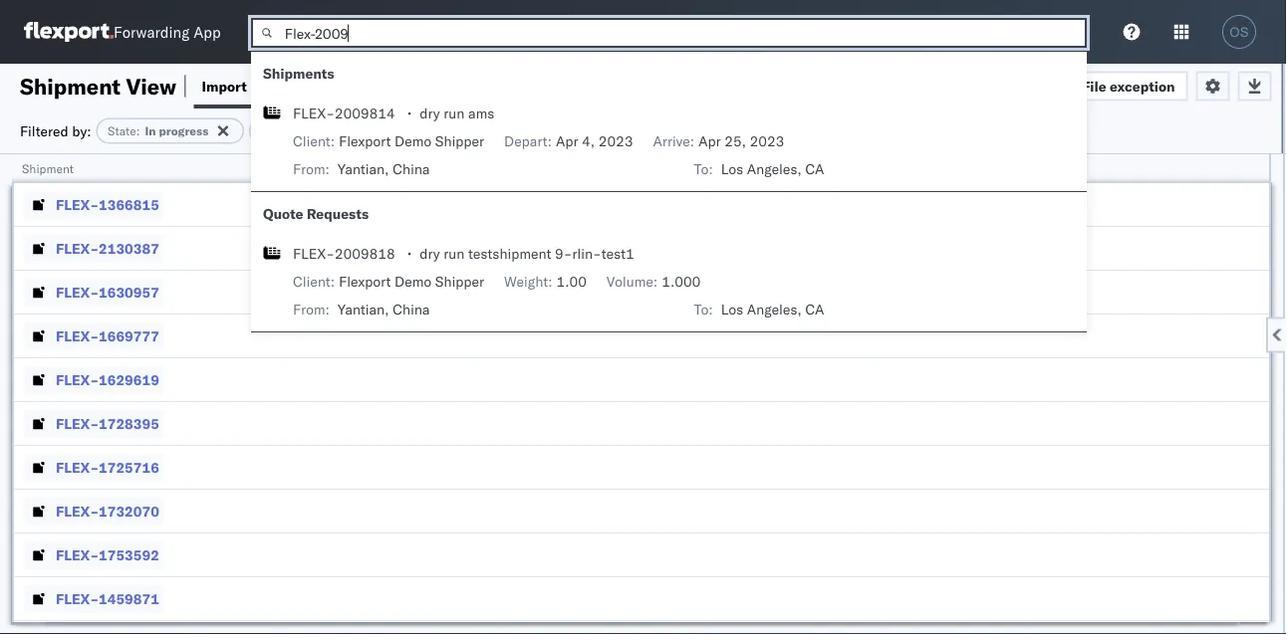 Task type: locate. For each thing, give the bounding box(es) containing it.
0 horizontal spatial :
[[136, 124, 140, 138]]

0 vertical spatial shipment
[[20, 72, 121, 100]]

arrive:
[[653, 133, 694, 150]]

2 los from the top
[[721, 301, 743, 318]]

run up work,
[[444, 105, 465, 122]]

file exception
[[1082, 77, 1175, 95]]

run
[[444, 105, 465, 122], [444, 245, 465, 263]]

from: for flex-2009814
[[293, 160, 330, 178]]

25,
[[725, 133, 746, 150]]

china down for
[[393, 160, 430, 178]]

apr for apr 25, 2023
[[698, 133, 721, 150]]

depart:
[[504, 133, 552, 150]]

1 vertical spatial run
[[444, 245, 465, 263]]

demo down 2009818 on the left top of page
[[395, 273, 432, 290]]

flex- down flex-1725716 button
[[56, 503, 99, 520]]

flex- inside button
[[56, 503, 99, 520]]

flex- up item
[[293, 105, 335, 122]]

los for 1.000
[[721, 301, 743, 318]]

dry up work,
[[420, 105, 440, 122]]

1 to: from the top
[[694, 160, 713, 178]]

2 client: from the top
[[293, 273, 335, 290]]

from: yantian, china for 2009814
[[293, 160, 430, 178]]

2 from: yantian, china from the top
[[293, 301, 430, 318]]

flex- down flex-1366815 button
[[56, 240, 99, 257]]

demo
[[395, 133, 432, 150], [395, 273, 432, 290]]

1 vertical spatial ca
[[805, 301, 824, 318]]

1 vertical spatial angeles,
[[747, 301, 802, 318]]

shipper down "testshipment"
[[435, 273, 484, 290]]

flex- down flex-1630957 button
[[56, 327, 99, 345]]

1 vertical spatial yantian,
[[338, 301, 389, 318]]

shipment for shipment view
[[20, 72, 121, 100]]

flex- for 2009818
[[293, 245, 335, 263]]

shipment inside button
[[22, 161, 74, 176]]

flex- down flex-1629619 button
[[56, 415, 99, 432]]

1 flexport from the top
[[339, 133, 391, 150]]

progress left 4,
[[522, 124, 571, 138]]

to: down arrive: apr 25, 2023
[[694, 160, 713, 178]]

flex- for 1725716
[[56, 459, 99, 476]]

1 vertical spatial from:
[[293, 301, 330, 318]]

1 horizontal spatial apr
[[698, 133, 721, 150]]

flex- for 1630957
[[56, 283, 99, 301]]

weight: 1.00
[[504, 273, 587, 290]]

quote
[[263, 205, 303, 223]]

1 vertical spatial los
[[721, 301, 743, 318]]

1 vertical spatial china
[[393, 301, 430, 318]]

0 vertical spatial from:
[[293, 160, 330, 178]]

flexport
[[339, 133, 391, 150], [339, 273, 391, 290]]

0 horizontal spatial 2023
[[599, 133, 633, 150]]

los
[[721, 160, 743, 178], [721, 301, 743, 318]]

: down view on the top left
[[136, 124, 140, 138]]

apr left the 25,
[[698, 133, 721, 150]]

ams
[[468, 105, 494, 122]]

1 ca from the top
[[805, 160, 824, 178]]

run left "testshipment"
[[444, 245, 465, 263]]

ca for apr 25, 2023
[[805, 160, 824, 178]]

apr left 4,
[[556, 133, 578, 150]]

forwarding
[[114, 22, 190, 41]]

shipment button
[[12, 156, 1249, 176]]

shipment
[[20, 72, 121, 100], [22, 161, 74, 176]]

0 vertical spatial china
[[393, 160, 430, 178]]

work item status : ready for work, blocked, in progress
[[260, 124, 571, 138]]

2 to: los angeles, ca from the top
[[694, 301, 824, 318]]

2 angeles, from the top
[[747, 301, 802, 318]]

flex- down the flex-2130387 button
[[56, 283, 99, 301]]

1 vertical spatial client:
[[293, 273, 335, 290]]

to: los angeles, ca
[[694, 160, 824, 178], [694, 301, 824, 318]]

1 apr from the left
[[556, 133, 578, 150]]

0 vertical spatial demo
[[395, 133, 432, 150]]

1 los from the top
[[721, 160, 743, 178]]

1 yantian, from the top
[[338, 160, 389, 178]]

flex-1629619
[[56, 371, 159, 389]]

flex- for 1753592
[[56, 546, 99, 564]]

to: for apr 25, 2023
[[694, 160, 713, 178]]

flexport down 2009818 on the left top of page
[[339, 273, 391, 290]]

1 vertical spatial client: flexport demo shipper
[[293, 273, 484, 290]]

1 • from the top
[[407, 105, 412, 122]]

run for ams
[[444, 105, 465, 122]]

from: yantian, china down 2009818 on the left top of page
[[293, 301, 430, 318]]

1 to: los angeles, ca from the top
[[694, 160, 824, 178]]

angeles,
[[747, 160, 802, 178], [747, 301, 802, 318]]

2 : from the left
[[354, 124, 357, 138]]

1 china from the top
[[393, 160, 430, 178]]

0 vertical spatial from: yantian, china
[[293, 160, 430, 178]]

file exception button
[[1051, 71, 1188, 101], [1051, 71, 1188, 101]]

ca
[[805, 160, 824, 178], [805, 301, 824, 318]]

0 horizontal spatial apr
[[556, 133, 578, 150]]

china down 2009818 on the left top of page
[[393, 301, 430, 318]]

0 vertical spatial los
[[721, 160, 743, 178]]

yantian, down 2009818 on the left top of page
[[338, 301, 389, 318]]

in right 'blocked,'
[[508, 124, 519, 138]]

2009814
[[335, 105, 395, 122]]

1 horizontal spatial progress
[[522, 124, 571, 138]]

os
[[1230, 24, 1249, 39]]

2 apr from the left
[[698, 133, 721, 150]]

work,
[[420, 124, 452, 138]]

from: down item
[[293, 160, 330, 178]]

flexport down 2009814
[[339, 133, 391, 150]]

client: down flex-2009818
[[293, 273, 335, 290]]

2 shipper from the top
[[435, 273, 484, 290]]

1 client: from the top
[[293, 133, 335, 150]]

2023
[[599, 133, 633, 150], [750, 133, 784, 150]]

2 client: flexport demo shipper from the top
[[293, 273, 484, 290]]

2 flexport from the top
[[339, 273, 391, 290]]

2 demo from the top
[[395, 273, 432, 290]]

2023 right the 25,
[[750, 133, 784, 150]]

1 in from the left
[[145, 124, 156, 138]]

2 china from the top
[[393, 301, 430, 318]]

0 vertical spatial client:
[[293, 133, 335, 150]]

0 vertical spatial yantian,
[[338, 160, 389, 178]]

2023 right 4,
[[599, 133, 633, 150]]

flex-1459871
[[56, 590, 159, 608]]

1732070
[[99, 503, 159, 520]]

:
[[136, 124, 140, 138], [354, 124, 357, 138]]

1 vertical spatial to: los angeles, ca
[[694, 301, 824, 318]]

yantian,
[[338, 160, 389, 178], [338, 301, 389, 318]]

volume: 1.000
[[607, 273, 701, 290]]

client: flexport demo shipper down 2009814
[[293, 133, 484, 150]]

1 horizontal spatial 2023
[[750, 133, 784, 150]]

2 ca from the top
[[805, 301, 824, 318]]

• up for
[[407, 105, 412, 122]]

client: flexport demo shipper for 2009818
[[293, 273, 484, 290]]

• dry run ams
[[407, 105, 494, 122]]

yantian, down ready
[[338, 160, 389, 178]]

in
[[145, 124, 156, 138], [508, 124, 519, 138]]

by:
[[72, 122, 91, 139]]

to: los angeles, ca down 1.000
[[694, 301, 824, 318]]

testshipment
[[468, 245, 551, 263]]

1 from: from the top
[[293, 160, 330, 178]]

1 vertical spatial shipment
[[22, 161, 74, 176]]

shipper
[[435, 133, 484, 150], [435, 273, 484, 290]]

flex- down flex-1732070 button at the bottom left of page
[[56, 546, 99, 564]]

yantian, for 2009814
[[338, 160, 389, 178]]

file
[[1082, 77, 1106, 95]]

progress
[[159, 124, 209, 138], [522, 124, 571, 138]]

1753592
[[99, 546, 159, 564]]

1.000
[[662, 273, 701, 290]]

1 shipper from the top
[[435, 133, 484, 150]]

flex- for 1366815
[[56, 196, 99, 213]]

1 vertical spatial from: yantian, china
[[293, 301, 430, 318]]

0 vertical spatial to:
[[694, 160, 713, 178]]

flex- inside button
[[56, 283, 99, 301]]

2130387
[[99, 240, 159, 257]]

shipment up by:
[[20, 72, 121, 100]]

1 vertical spatial flexport
[[339, 273, 391, 290]]

1 vertical spatial •
[[407, 245, 412, 263]]

0 vertical spatial angeles,
[[747, 160, 802, 178]]

in right state at left top
[[145, 124, 156, 138]]

1 horizontal spatial in
[[508, 124, 519, 138]]

: down 2009814
[[354, 124, 357, 138]]

1 dry from the top
[[420, 105, 440, 122]]

demo for • dry run testshipment 9-rlin-test1
[[395, 273, 432, 290]]

progress down view on the top left
[[159, 124, 209, 138]]

flex- for 1669777
[[56, 327, 99, 345]]

• for • dry run ams
[[407, 105, 412, 122]]

1 run from the top
[[444, 105, 465, 122]]

0 vertical spatial client: flexport demo shipper
[[293, 133, 484, 150]]

state
[[108, 124, 136, 138]]

filtered
[[20, 122, 68, 139]]

to:
[[694, 160, 713, 178], [694, 301, 713, 318]]

resize handle column header
[[1245, 154, 1269, 635]]

china
[[393, 160, 430, 178], [393, 301, 430, 318]]

flex- down quote requests
[[293, 245, 335, 263]]

2 • from the top
[[407, 245, 412, 263]]

to: for 1.000
[[694, 301, 713, 318]]

client: right work
[[293, 133, 335, 150]]

client: flexport demo shipper
[[293, 133, 484, 150], [293, 273, 484, 290]]

flexport. image
[[24, 22, 114, 42]]

demo down • dry run ams
[[395, 133, 432, 150]]

from:
[[293, 160, 330, 178], [293, 301, 330, 318]]

flex- for 1732070
[[56, 503, 99, 520]]

test1
[[602, 245, 634, 263]]

0 horizontal spatial progress
[[159, 124, 209, 138]]

to: down 1.000
[[694, 301, 713, 318]]

flex- down flex-1753592 button
[[56, 590, 99, 608]]

0 horizontal spatial in
[[145, 124, 156, 138]]

2 from: from the top
[[293, 301, 330, 318]]

flex- up the flex-2130387 button
[[56, 196, 99, 213]]

client:
[[293, 133, 335, 150], [293, 273, 335, 290]]

flex- for 1629619
[[56, 371, 99, 389]]

0 vertical spatial shipper
[[435, 133, 484, 150]]

• right 2009818 on the left top of page
[[407, 245, 412, 263]]

1 horizontal spatial :
[[354, 124, 357, 138]]

0 vertical spatial •
[[407, 105, 412, 122]]

1 : from the left
[[136, 124, 140, 138]]

0 vertical spatial to: los angeles, ca
[[694, 160, 824, 178]]

1 demo from the top
[[395, 133, 432, 150]]

from: down flex-2009818
[[293, 301, 330, 318]]

dry right 2009818 on the left top of page
[[420, 245, 440, 263]]

flex-
[[293, 105, 335, 122], [56, 196, 99, 213], [56, 240, 99, 257], [293, 245, 335, 263], [56, 283, 99, 301], [56, 327, 99, 345], [56, 371, 99, 389], [56, 415, 99, 432], [56, 459, 99, 476], [56, 503, 99, 520], [56, 546, 99, 564], [56, 590, 99, 608]]

to: los angeles, ca for apr 25, 2023
[[694, 160, 824, 178]]

flex-1459871 button
[[24, 585, 163, 613]]

1 progress from the left
[[159, 124, 209, 138]]

2 to: from the top
[[694, 301, 713, 318]]

flex- down flex-1669777 button
[[56, 371, 99, 389]]

shipper down • dry run ams
[[435, 133, 484, 150]]

status
[[319, 124, 354, 138]]

flex-1366815 button
[[24, 191, 163, 219]]

1 vertical spatial shipper
[[435, 273, 484, 290]]

filtered by:
[[20, 122, 91, 139]]

client: flexport demo shipper down 2009818 on the left top of page
[[293, 273, 484, 290]]

1 vertical spatial demo
[[395, 273, 432, 290]]

flex- down flex-1728395 button
[[56, 459, 99, 476]]

1 from: yantian, china from the top
[[293, 160, 430, 178]]

0 vertical spatial ca
[[805, 160, 824, 178]]

1 client: flexport demo shipper from the top
[[293, 133, 484, 150]]

1 vertical spatial dry
[[420, 245, 440, 263]]

4,
[[582, 133, 595, 150]]

1 angeles, from the top
[[747, 160, 802, 178]]

from: yantian, china down ready
[[293, 160, 430, 178]]

2023 for depart: apr 4, 2023
[[599, 133, 633, 150]]

2 yantian, from the top
[[338, 301, 389, 318]]

quote requests
[[263, 205, 369, 223]]

to: los angeles, ca down the 25,
[[694, 160, 824, 178]]

0 vertical spatial run
[[444, 105, 465, 122]]

2 dry from the top
[[420, 245, 440, 263]]

0 vertical spatial flexport
[[339, 133, 391, 150]]

1 2023 from the left
[[599, 133, 633, 150]]

•
[[407, 105, 412, 122], [407, 245, 412, 263]]

• for • dry run testshipment 9-rlin-test1
[[407, 245, 412, 263]]

1 vertical spatial to:
[[694, 301, 713, 318]]

1630957
[[99, 283, 159, 301]]

china for • dry run testshipment 9-rlin-test1
[[393, 301, 430, 318]]

flex-1629619 button
[[24, 366, 163, 394]]

2 run from the top
[[444, 245, 465, 263]]

flex-1630957 button
[[24, 278, 163, 306]]

los for apr
[[721, 160, 743, 178]]

shipment down filtered
[[22, 161, 74, 176]]

0 vertical spatial dry
[[420, 105, 440, 122]]

from: yantian, china
[[293, 160, 430, 178], [293, 301, 430, 318]]

apr
[[556, 133, 578, 150], [698, 133, 721, 150]]

flex- for 1459871
[[56, 590, 99, 608]]

2 2023 from the left
[[750, 133, 784, 150]]



Task type: describe. For each thing, give the bounding box(es) containing it.
Search... text field
[[752, 71, 970, 101]]

ready
[[362, 124, 398, 138]]

shipment view
[[20, 72, 176, 100]]

flex-1630957
[[56, 283, 159, 301]]

requests
[[307, 205, 369, 223]]

ca for 1.000
[[805, 301, 824, 318]]

from: for flex-2009818
[[293, 301, 330, 318]]

client: flexport demo shipper for 2009814
[[293, 133, 484, 150]]

work
[[260, 124, 288, 138]]

shipments
[[263, 65, 334, 82]]

from: yantian, china for 2009818
[[293, 301, 430, 318]]

for
[[401, 124, 417, 138]]

flex- for 1728395
[[56, 415, 99, 432]]

flex- for 2009814
[[293, 105, 335, 122]]

os button
[[1216, 9, 1262, 55]]

flex-2130387
[[56, 240, 159, 257]]

shipper for ams
[[435, 133, 484, 150]]

• dry run testshipment 9-rlin-test1
[[407, 245, 634, 263]]

rlin-
[[572, 245, 602, 263]]

1725716
[[99, 459, 159, 476]]

flex-1753592
[[56, 546, 159, 564]]

flex-2009818
[[293, 245, 395, 263]]

flex-1725716 button
[[24, 454, 163, 482]]

2023 for arrive: apr 25, 2023
[[750, 133, 784, 150]]

flex-1753592 button
[[24, 541, 163, 569]]

flex-1732070
[[56, 503, 159, 520]]

flex-1669777
[[56, 327, 159, 345]]

weight:
[[504, 273, 552, 290]]

1728395
[[99, 415, 159, 432]]

1366815
[[99, 196, 159, 213]]

state : in progress
[[108, 124, 209, 138]]

angeles, for arrive: apr 25, 2023
[[747, 160, 802, 178]]

Search Shipments (/) text field
[[251, 18, 1087, 48]]

view
[[126, 72, 176, 100]]

flex-1728395
[[56, 415, 159, 432]]

flex-1669777 button
[[24, 322, 163, 350]]

run for testshipment
[[444, 245, 465, 263]]

app
[[193, 22, 221, 41]]

flex-1725716
[[56, 459, 159, 476]]

angeles, for volume: 1.000
[[747, 301, 802, 318]]

flex-1366815
[[56, 196, 159, 213]]

1.00
[[556, 273, 587, 290]]

client: for 2009814
[[293, 133, 335, 150]]

exception
[[1110, 77, 1175, 95]]

2 in from the left
[[508, 124, 519, 138]]

forwarding app
[[114, 22, 221, 41]]

client: for 2009818
[[293, 273, 335, 290]]

blocked,
[[455, 124, 505, 138]]

shipment for shipment
[[22, 161, 74, 176]]

dry for dry run ams
[[420, 105, 440, 122]]

dry for dry run testshipment 9-rlin-test1
[[420, 245, 440, 263]]

flexport for 2009814
[[339, 133, 391, 150]]

demo for • dry run ams
[[395, 133, 432, 150]]

flex-2130387 button
[[24, 235, 163, 263]]

yantian, for 2009818
[[338, 301, 389, 318]]

1629619
[[99, 371, 159, 389]]

import button
[[194, 64, 255, 109]]

item
[[292, 124, 316, 138]]

flexport for 2009818
[[339, 273, 391, 290]]

flex- for 2130387
[[56, 240, 99, 257]]

2 progress from the left
[[522, 124, 571, 138]]

1669777
[[99, 327, 159, 345]]

import
[[202, 77, 247, 95]]

2009818
[[335, 245, 395, 263]]

volume:
[[607, 273, 658, 290]]

arrive: apr 25, 2023
[[653, 133, 784, 150]]

china for • dry run ams
[[393, 160, 430, 178]]

9-
[[555, 245, 572, 263]]

flex-1728395 button
[[24, 410, 163, 438]]

flex-2009814
[[293, 105, 395, 122]]

shipper for testshipment
[[435, 273, 484, 290]]

apr for apr 4, 2023
[[556, 133, 578, 150]]

to: los angeles, ca for 1.000
[[694, 301, 824, 318]]

flex-1732070 button
[[24, 498, 163, 526]]

depart: apr 4, 2023
[[504, 133, 633, 150]]

1459871
[[99, 590, 159, 608]]

forwarding app link
[[24, 22, 221, 42]]



Task type: vqa. For each thing, say whether or not it's contained in the screenshot.
Sending Party button
no



